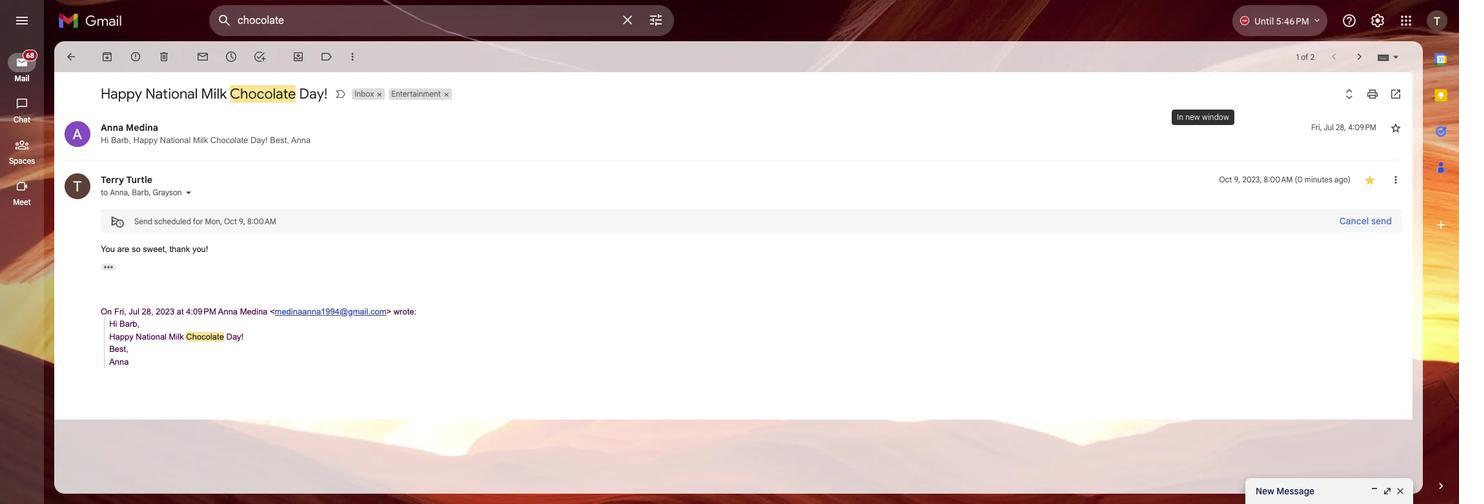 Task type: locate. For each thing, give the bounding box(es) containing it.
8:00 am
[[1264, 175, 1293, 185], [247, 217, 276, 226]]

4:09 pm left not starred image
[[1348, 123, 1377, 132]]

hide expanded content image
[[101, 264, 116, 271]]

national
[[145, 85, 198, 103], [160, 136, 191, 145], [136, 332, 167, 342]]

1 vertical spatial barb,
[[119, 320, 140, 329]]

0 horizontal spatial fri,
[[114, 307, 126, 317]]

1 vertical spatial hi
[[109, 320, 117, 329]]

mon,
[[205, 217, 222, 226]]

message
[[1277, 486, 1315, 498]]

0 vertical spatial happy
[[101, 85, 142, 103]]

oct inside cell
[[1219, 175, 1232, 185]]

1 vertical spatial national
[[160, 136, 191, 145]]

0 vertical spatial jul
[[1324, 123, 1334, 132]]

2
[[1310, 52, 1315, 62]]

1 horizontal spatial 4:09 pm
[[1348, 123, 1377, 132]]

milk
[[201, 85, 227, 103], [193, 136, 208, 145], [169, 332, 184, 342]]

1 horizontal spatial 8:00 am
[[1264, 175, 1293, 185]]

1 horizontal spatial fri,
[[1311, 123, 1322, 132]]

28, inside cell
[[1336, 123, 1346, 132]]

oct right mon,
[[224, 217, 237, 226]]

add to tasks image
[[253, 50, 266, 63]]

0 horizontal spatial 8:00 am
[[247, 217, 276, 226]]

0 vertical spatial fri,
[[1311, 123, 1322, 132]]

0 vertical spatial hi
[[101, 136, 109, 145]]

gmail image
[[58, 8, 128, 34]]

2 horizontal spatial day!
[[299, 85, 328, 103]]

2 vertical spatial chocolate
[[186, 332, 224, 342]]

1 vertical spatial medina
[[240, 307, 268, 317]]

anna medina
[[101, 122, 158, 134]]

medina
[[126, 122, 158, 134], [240, 307, 268, 317]]

fri, right on
[[114, 307, 126, 317]]

jul up minutes
[[1324, 123, 1334, 132]]

jul inside the on fri, jul 28, 2023 at 4:09 pm anna medina < medinaanna1994@gmail.com > wrote: hi barb, happy national milk chocolate day! best, anna
[[129, 307, 139, 317]]

medinaanna1994@gmail.com
[[275, 307, 386, 317]]

grayson
[[153, 188, 182, 198]]

1 vertical spatial oct
[[224, 217, 237, 226]]

28,
[[1336, 123, 1346, 132], [142, 307, 153, 317]]

4:09 pm right at
[[186, 307, 216, 317]]

9, left 2023,
[[1234, 175, 1241, 185]]

0 vertical spatial 9,
[[1234, 175, 1241, 185]]

2 vertical spatial national
[[136, 332, 167, 342]]

2 , from the left
[[149, 188, 151, 198]]

on fri, jul 28, 2023 at 4:09 pm anna medina < medinaanna1994@gmail.com > wrote: hi barb, happy national milk chocolate day! best, anna
[[101, 307, 417, 367]]

jul inside cell
[[1324, 123, 1334, 132]]

, left barb
[[128, 188, 130, 198]]

archive image
[[101, 50, 114, 63]]

9, inside cell
[[1234, 175, 1241, 185]]

mail
[[14, 74, 29, 83]]

close image
[[1395, 487, 1406, 497]]

search in mail image
[[213, 9, 236, 32]]

report spam image
[[129, 50, 142, 63]]

0 vertical spatial 28,
[[1336, 123, 1346, 132]]

fri,
[[1311, 123, 1322, 132], [114, 307, 126, 317]]

best, inside the on fri, jul 28, 2023 at 4:09 pm anna medina < medinaanna1994@gmail.com > wrote: hi barb, happy national milk chocolate day! best, anna
[[109, 345, 128, 354]]

for
[[193, 217, 203, 226]]

medina inside the on fri, jul 28, 2023 at 4:09 pm anna medina < medinaanna1994@gmail.com > wrote: hi barb, happy national milk chocolate day! best, anna
[[240, 307, 268, 317]]

0 vertical spatial day!
[[299, 85, 328, 103]]

0 horizontal spatial 28,
[[142, 307, 153, 317]]

oct 9, 2023, 8:00 am (0 minutes ago) cell
[[1219, 174, 1351, 187]]

spaces heading
[[0, 156, 44, 167]]

28, up ago) on the right top of page
[[1336, 123, 1346, 132]]

8:00 am right mon,
[[247, 217, 276, 226]]

28, left 2023
[[142, 307, 153, 317]]

9,
[[1234, 175, 1241, 185], [239, 217, 245, 226]]

new message
[[1256, 486, 1315, 498]]

milk down at
[[169, 332, 184, 342]]

1 horizontal spatial hi
[[109, 320, 117, 329]]

, down the turtle
[[149, 188, 151, 198]]

9, right mon,
[[239, 217, 245, 226]]

milk down the mark as unread icon
[[201, 85, 227, 103]]

new
[[1186, 112, 1200, 122]]

0 horizontal spatial oct
[[224, 217, 237, 226]]

national down delete image at the top of the page
[[145, 85, 198, 103]]

inbox button
[[352, 88, 375, 100]]

hi down the anna medina
[[101, 136, 109, 145]]

cancel
[[1340, 216, 1369, 227]]

1 vertical spatial jul
[[129, 307, 139, 317]]

medina left <
[[240, 307, 268, 317]]

68 link
[[8, 50, 37, 72]]

you are so sweet, thank you!
[[101, 245, 211, 254]]

best,
[[270, 136, 289, 145], [109, 345, 128, 354]]

chat heading
[[0, 115, 44, 125]]

happy up the anna medina
[[101, 85, 142, 103]]

0 horizontal spatial medina
[[126, 122, 158, 134]]

jul
[[1324, 123, 1334, 132], [129, 307, 139, 317]]

oct
[[1219, 175, 1232, 185], [224, 217, 237, 226]]

delete image
[[158, 50, 170, 63]]

4:09 pm inside fri, jul 28, 4:09 pm cell
[[1348, 123, 1377, 132]]

oct left 2023,
[[1219, 175, 1232, 185]]

1 horizontal spatial 9,
[[1234, 175, 1241, 185]]

0 vertical spatial national
[[145, 85, 198, 103]]

1
[[1296, 52, 1299, 62]]

>
[[386, 307, 391, 317]]

1 horizontal spatial best,
[[270, 136, 289, 145]]

4:09 pm
[[1348, 123, 1377, 132], [186, 307, 216, 317]]

milk down happy national milk chocolate day!
[[193, 136, 208, 145]]

mail heading
[[0, 74, 44, 84]]

2 vertical spatial milk
[[169, 332, 184, 342]]

turtle
[[126, 174, 152, 186]]

0 vertical spatial 4:09 pm
[[1348, 123, 1377, 132]]

list
[[54, 108, 1402, 382]]

1 vertical spatial 28,
[[142, 307, 153, 317]]

happy
[[101, 85, 142, 103], [133, 136, 158, 145], [109, 332, 133, 342]]

0 horizontal spatial ,
[[128, 188, 130, 198]]

1 of 2
[[1296, 52, 1315, 62]]

1 vertical spatial best,
[[109, 345, 128, 354]]

barb,
[[111, 136, 131, 145], [119, 320, 140, 329]]

0 horizontal spatial day!
[[226, 332, 244, 342]]

1 horizontal spatial oct
[[1219, 175, 1232, 185]]

hi
[[101, 136, 109, 145], [109, 320, 117, 329]]

chocolate
[[230, 85, 296, 103], [210, 136, 248, 145], [186, 332, 224, 342]]

1 vertical spatial 4:09 pm
[[186, 307, 216, 317]]

1 vertical spatial fri,
[[114, 307, 126, 317]]

28, inside the on fri, jul 28, 2023 at 4:09 pm anna medina < medinaanna1994@gmail.com > wrote: hi barb, happy national milk chocolate day! best, anna
[[142, 307, 153, 317]]

send
[[1371, 216, 1392, 227]]

1 , from the left
[[128, 188, 130, 198]]

2 vertical spatial day!
[[226, 332, 244, 342]]

0 horizontal spatial jul
[[129, 307, 139, 317]]

ago)
[[1335, 175, 1351, 185]]

happy down on
[[109, 332, 133, 342]]

0 horizontal spatial best,
[[109, 345, 128, 354]]

are
[[117, 245, 129, 254]]

hi inside the on fri, jul 28, 2023 at 4:09 pm anna medina < medinaanna1994@gmail.com > wrote: hi barb, happy national milk chocolate day! best, anna
[[109, 320, 117, 329]]

day! inside the on fri, jul 28, 2023 at 4:09 pm anna medina < medinaanna1994@gmail.com > wrote: hi barb, happy national milk chocolate day! best, anna
[[226, 332, 244, 342]]

tab list
[[1423, 41, 1459, 458]]

1 horizontal spatial 28,
[[1336, 123, 1346, 132]]

0 vertical spatial 8:00 am
[[1264, 175, 1293, 185]]

minutes
[[1305, 175, 1333, 185]]

list containing anna medina
[[54, 108, 1402, 382]]

you!
[[192, 245, 208, 254]]

1 horizontal spatial day!
[[250, 136, 268, 145]]

happy inside the on fri, jul 28, 2023 at 4:09 pm anna medina < medinaanna1994@gmail.com > wrote: hi barb, happy national milk chocolate day! best, anna
[[109, 332, 133, 342]]

,
[[128, 188, 130, 198], [149, 188, 151, 198]]

happy down the anna medina
[[133, 136, 158, 145]]

barb
[[132, 188, 149, 198]]

8:00 am left the "(0"
[[1264, 175, 1293, 185]]

on
[[101, 307, 112, 317]]

Starred checkbox
[[1364, 174, 1377, 187]]

anna
[[101, 122, 124, 134], [291, 136, 311, 145], [110, 188, 128, 198], [218, 307, 238, 317], [109, 357, 129, 367]]

fri, jul 28, 4:09 pm
[[1311, 123, 1377, 132]]

national down 2023
[[136, 332, 167, 342]]

Not starred checkbox
[[1389, 121, 1402, 134]]

medina up the turtle
[[126, 122, 158, 134]]

day!
[[299, 85, 328, 103], [250, 136, 268, 145], [226, 332, 244, 342]]

jul right on
[[129, 307, 139, 317]]

cancel send button
[[1329, 210, 1402, 233]]

2 vertical spatial happy
[[109, 332, 133, 342]]

1 horizontal spatial jul
[[1324, 123, 1334, 132]]

back to search results image
[[65, 50, 77, 63]]

navigation containing mail
[[0, 41, 45, 505]]

fri, up minutes
[[1311, 123, 1322, 132]]

at
[[177, 307, 184, 317]]

national up the 'grayson' on the left of the page
[[160, 136, 191, 145]]

navigation
[[0, 41, 45, 505]]

1 horizontal spatial ,
[[149, 188, 151, 198]]

send scheduled for mon, oct 9, 8:00 am
[[134, 217, 276, 226]]

0 horizontal spatial 9,
[[239, 217, 245, 226]]

Search in mail text field
[[238, 14, 612, 27]]

meet heading
[[0, 198, 44, 208]]

0 horizontal spatial 4:09 pm
[[186, 307, 216, 317]]

1 horizontal spatial medina
[[240, 307, 268, 317]]

8:00 am inside oct 9, 2023, 8:00 am (0 minutes ago) cell
[[1264, 175, 1293, 185]]

0 vertical spatial oct
[[1219, 175, 1232, 185]]

hi down on
[[109, 320, 117, 329]]

1 vertical spatial happy
[[133, 136, 158, 145]]



Task type: vqa. For each thing, say whether or not it's contained in the screenshot.
second Chefs from the top
no



Task type: describe. For each thing, give the bounding box(es) containing it.
terry
[[101, 174, 124, 186]]

minimize image
[[1369, 487, 1380, 497]]

2023,
[[1243, 175, 1262, 185]]

you
[[101, 245, 115, 254]]

mark as unread image
[[196, 50, 209, 63]]

move to inbox image
[[292, 50, 305, 63]]

oct 9, 2023, 8:00 am (0 minutes ago)
[[1219, 175, 1351, 185]]

spaces
[[9, 156, 35, 166]]

in
[[1177, 112, 1184, 122]]

settings image
[[1370, 13, 1386, 28]]

fri, jul 28, 4:09 pm cell
[[1311, 121, 1377, 134]]

to
[[101, 188, 108, 198]]

entertainment button
[[389, 88, 442, 100]]

medinaanna1994@gmail.com link
[[275, 307, 386, 317]]

1 vertical spatial 9,
[[239, 217, 245, 226]]

barb, inside the on fri, jul 28, 2023 at 4:09 pm anna medina < medinaanna1994@gmail.com > wrote: hi barb, happy national milk chocolate day! best, anna
[[119, 320, 140, 329]]

snooze image
[[225, 50, 238, 63]]

show details image
[[184, 189, 192, 197]]

labels image
[[320, 50, 333, 63]]

0 vertical spatial medina
[[126, 122, 158, 134]]

1 vertical spatial chocolate
[[210, 136, 248, 145]]

so
[[132, 245, 141, 254]]

of
[[1301, 52, 1308, 62]]

send
[[134, 217, 152, 226]]

meet
[[13, 198, 31, 207]]

fri, inside the on fri, jul 28, 2023 at 4:09 pm anna medina < medinaanna1994@gmail.com > wrote: hi barb, happy national milk chocolate day! best, anna
[[114, 307, 126, 317]]

window
[[1202, 112, 1229, 122]]

milk inside the on fri, jul 28, 2023 at 4:09 pm anna medina < medinaanna1994@gmail.com > wrote: hi barb, happy national milk chocolate day! best, anna
[[169, 332, 184, 342]]

chocolate inside the on fri, jul 28, 2023 at 4:09 pm anna medina < medinaanna1994@gmail.com > wrote: hi barb, happy national milk chocolate day! best, anna
[[186, 332, 224, 342]]

Search in mail search field
[[209, 5, 674, 36]]

older image
[[1353, 50, 1366, 63]]

entertainment
[[391, 89, 441, 99]]

0 vertical spatial chocolate
[[230, 85, 296, 103]]

new
[[1256, 486, 1274, 498]]

wrote:
[[394, 307, 417, 317]]

chat
[[14, 115, 30, 125]]

fri, inside fri, jul 28, 4:09 pm cell
[[1311, 123, 1322, 132]]

1 vertical spatial 8:00 am
[[247, 217, 276, 226]]

happy national milk chocolate day!
[[101, 85, 328, 103]]

1 vertical spatial milk
[[193, 136, 208, 145]]

0 vertical spatial milk
[[201, 85, 227, 103]]

68
[[26, 51, 34, 60]]

pop out image
[[1382, 487, 1393, 497]]

in new window
[[1177, 112, 1229, 122]]

to anna , barb , grayson
[[101, 188, 182, 198]]

1 vertical spatial day!
[[250, 136, 268, 145]]

show the input tools menu image
[[1392, 52, 1400, 62]]

thank
[[169, 245, 190, 254]]

scheduled
[[154, 217, 191, 226]]

support image
[[1342, 13, 1357, 28]]

2023
[[156, 307, 174, 317]]

(0
[[1295, 175, 1303, 185]]

hi barb, happy national milk chocolate day! best, anna
[[101, 136, 311, 145]]

national inside the on fri, jul 28, 2023 at 4:09 pm anna medina < medinaanna1994@gmail.com > wrote: hi barb, happy national milk chocolate day! best, anna
[[136, 332, 167, 342]]

cancel send
[[1340, 216, 1392, 227]]

not starred image
[[1389, 121, 1402, 134]]

advanced search options image
[[643, 7, 669, 33]]

terry turtle
[[101, 174, 152, 186]]

starred image
[[1364, 174, 1377, 187]]

<
[[270, 307, 275, 317]]

0 vertical spatial barb,
[[111, 136, 131, 145]]

clear search image
[[615, 7, 641, 33]]

more image
[[346, 50, 359, 63]]

main menu image
[[14, 13, 30, 28]]

inbox
[[355, 89, 374, 99]]

4:09 pm inside the on fri, jul 28, 2023 at 4:09 pm anna medina < medinaanna1994@gmail.com > wrote: hi barb, happy national milk chocolate day! best, anna
[[186, 307, 216, 317]]

0 vertical spatial best,
[[270, 136, 289, 145]]

0 horizontal spatial hi
[[101, 136, 109, 145]]

sweet,
[[143, 245, 167, 254]]



